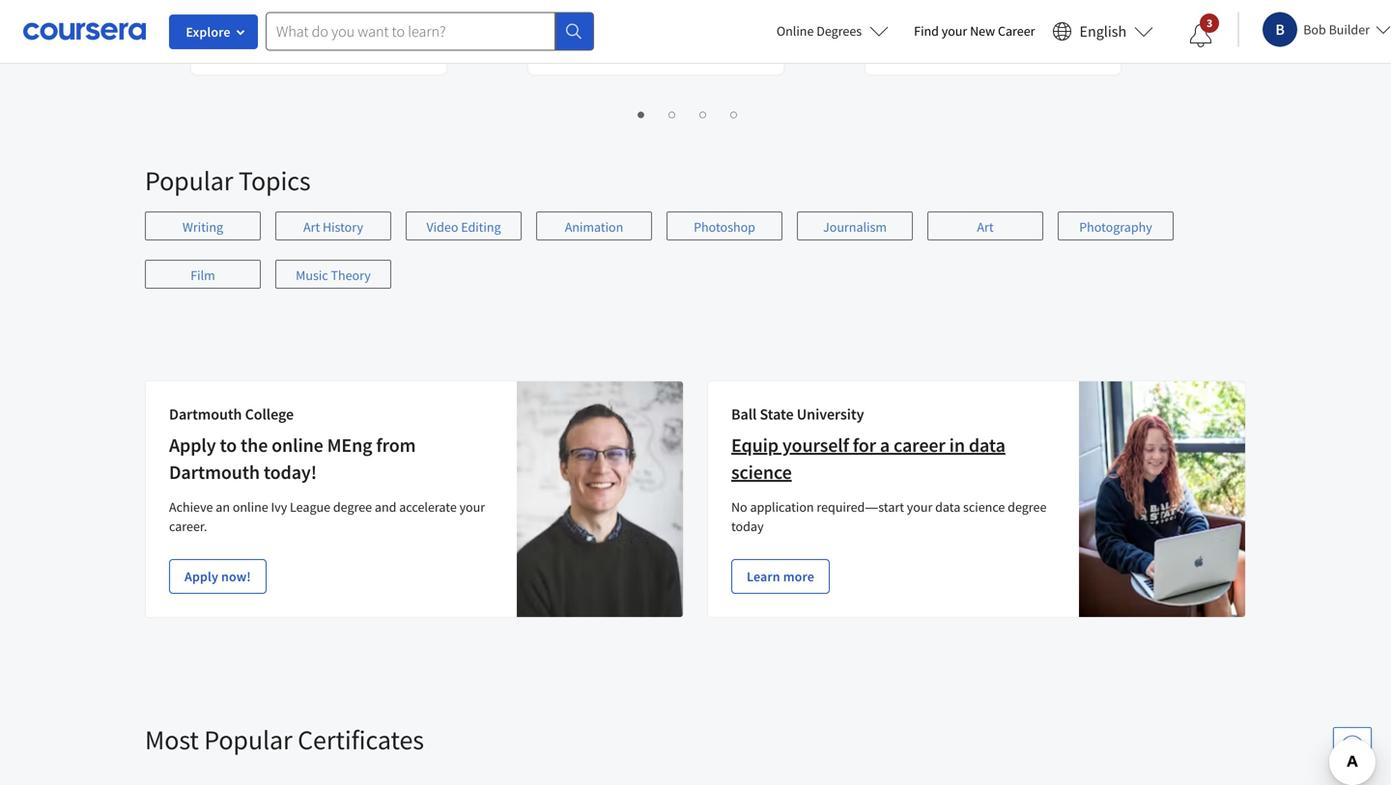 Task type: describe. For each thing, give the bounding box(es) containing it.
the
[[241, 433, 268, 457]]

find your new career
[[914, 22, 1035, 40]]

english
[[1080, 22, 1127, 41]]

animation
[[565, 218, 623, 236]]

0 vertical spatial popular
[[145, 164, 233, 198]]

course
[[207, 41, 246, 58]]

most
[[145, 723, 199, 757]]

journalism link
[[797, 212, 913, 241]]

application
[[750, 498, 814, 516]]

career
[[998, 22, 1035, 40]]

required―start
[[817, 498, 904, 516]]

now!
[[221, 568, 251, 585]]

equip yourself for a career in data science link
[[731, 433, 1005, 484]]

2 horizontal spatial your
[[942, 22, 967, 40]]

certificates
[[298, 723, 424, 757]]

popular topics
[[145, 164, 311, 198]]

state
[[760, 405, 794, 424]]

1
[[633, 104, 641, 123]]

b
[[1276, 20, 1285, 39]]

ivy
[[271, 498, 287, 516]]

art link
[[927, 212, 1043, 241]]

music
[[296, 267, 328, 284]]

online inside dartmouth college apply to the online meng from dartmouth today!
[[272, 433, 323, 457]]

degree inside no application required―start your data science degree today
[[1008, 498, 1047, 516]]

data inside ball state university equip yourself for a career in data science
[[969, 433, 1005, 457]]

explore
[[186, 23, 231, 41]]

learn
[[747, 568, 780, 585]]

photography
[[1079, 218, 1152, 236]]

online degrees
[[776, 22, 862, 40]]

achieve an online ivy league degree and accelerate your career.
[[169, 498, 485, 535]]

list containing writing
[[145, 212, 1246, 308]]

degrees
[[816, 22, 862, 40]]

english button
[[1045, 0, 1161, 63]]

art for art
[[977, 218, 994, 236]]

meng
[[327, 433, 372, 457]]

career
[[894, 433, 945, 457]]

3 button
[[689, 102, 712, 125]]

more
[[783, 568, 814, 585]]

film link
[[145, 260, 261, 289]]

dartmouth college apply to the online meng from dartmouth today!
[[169, 405, 416, 484]]

video editing
[[426, 218, 501, 236]]

your inside achieve an online ivy league degree and accelerate your career.
[[459, 498, 485, 516]]

no application required―start your data science degree today
[[731, 498, 1047, 535]]

accelerate
[[399, 498, 457, 516]]

learn more
[[747, 568, 814, 585]]

2
[[664, 104, 672, 123]]

photography link
[[1058, 212, 1174, 241]]

2 button
[[658, 102, 682, 125]]

video
[[426, 218, 458, 236]]

1 button
[[627, 102, 651, 125]]

3 inside dropdown button
[[1206, 15, 1213, 30]]

to
[[220, 433, 237, 457]]

film
[[191, 267, 215, 284]]

university
[[797, 405, 864, 424]]

find your new career link
[[904, 19, 1045, 43]]

1 dartmouth from the top
[[169, 405, 242, 424]]

no
[[731, 498, 747, 516]]

video editing link
[[406, 212, 522, 241]]

your inside no application required―start your data science degree today
[[907, 498, 932, 516]]

specialization
[[544, 41, 623, 58]]

from
[[376, 433, 416, 457]]

online
[[776, 22, 814, 40]]

for
[[853, 433, 876, 457]]

writing
[[182, 218, 223, 236]]

list containing 1
[[193, 101, 1183, 125]]

4 button
[[720, 102, 743, 125]]

animation link
[[536, 212, 652, 241]]

data inside no application required―start your data science degree today
[[935, 498, 960, 516]]



Task type: vqa. For each thing, say whether or not it's contained in the screenshot.
Earn Your Degree Collection element
no



Task type: locate. For each thing, give the bounding box(es) containing it.
popular up writing link
[[145, 164, 233, 198]]

art
[[303, 218, 320, 236], [977, 218, 994, 236]]

science
[[731, 460, 792, 484], [963, 498, 1005, 516]]

0 horizontal spatial science
[[731, 460, 792, 484]]

science inside no application required―start your data science degree today
[[963, 498, 1005, 516]]

explore button
[[169, 14, 258, 49]]

dartmouth down the to
[[169, 460, 260, 484]]

an
[[216, 498, 230, 516]]

photoshop
[[694, 218, 755, 236]]

1 vertical spatial data
[[935, 498, 960, 516]]

0 horizontal spatial art
[[303, 218, 320, 236]]

0 vertical spatial apply
[[169, 433, 216, 457]]

league
[[290, 498, 330, 516]]

degree
[[333, 498, 372, 516], [1008, 498, 1047, 516]]

find
[[914, 22, 939, 40]]

online right an
[[233, 498, 268, 516]]

0 horizontal spatial online
[[233, 498, 268, 516]]

your right find
[[942, 22, 967, 40]]

0 vertical spatial data
[[969, 433, 1005, 457]]

your right accelerate
[[459, 498, 485, 516]]

dartmouth up the to
[[169, 405, 242, 424]]

0 vertical spatial dartmouth
[[169, 405, 242, 424]]

your
[[942, 22, 967, 40], [459, 498, 485, 516], [907, 498, 932, 516]]

online degrees button
[[761, 10, 904, 52]]

apply now! link
[[169, 559, 266, 594]]

online
[[272, 433, 323, 457], [233, 498, 268, 516]]

today
[[731, 518, 764, 535]]

1 horizontal spatial art
[[977, 218, 994, 236]]

coursera image
[[23, 16, 146, 47]]

None search field
[[266, 12, 594, 51]]

1 horizontal spatial 3
[[1206, 15, 1213, 30]]

data down in
[[935, 498, 960, 516]]

bob builder
[[1303, 21, 1370, 38]]

online up today!
[[272, 433, 323, 457]]

3 button
[[1174, 13, 1228, 59]]

1 vertical spatial list
[[145, 212, 1246, 308]]

1 horizontal spatial degree
[[1008, 498, 1047, 516]]

art history link
[[275, 212, 391, 241]]

0 horizontal spatial data
[[935, 498, 960, 516]]

music theory link
[[275, 260, 391, 289]]

2 dartmouth from the top
[[169, 460, 260, 484]]

science inside ball state university equip yourself for a career in data science
[[731, 460, 792, 484]]

art inside art history link
[[303, 218, 320, 236]]

dartmouth
[[169, 405, 242, 424], [169, 460, 260, 484]]

4
[[726, 104, 734, 123]]

0 vertical spatial 3
[[1206, 15, 1213, 30]]

3 left b on the right top
[[1206, 15, 1213, 30]]

online inside achieve an online ivy league degree and accelerate your career.
[[233, 498, 268, 516]]

popular right most
[[204, 723, 292, 757]]

1 vertical spatial online
[[233, 498, 268, 516]]

journalism
[[823, 218, 887, 236]]

equip
[[731, 433, 779, 457]]

music theory
[[296, 267, 371, 284]]

ball state university equip yourself for a career in data science
[[731, 405, 1005, 484]]

1 horizontal spatial online
[[272, 433, 323, 457]]

ball
[[731, 405, 757, 424]]

achieve
[[169, 498, 213, 516]]

2 art from the left
[[977, 218, 994, 236]]

apply to the online meng from dartmouth today! link
[[169, 433, 416, 484]]

bob
[[1303, 21, 1326, 38]]

in
[[949, 433, 965, 457]]

What do you want to learn? text field
[[266, 12, 555, 51]]

data
[[969, 433, 1005, 457], [935, 498, 960, 516]]

art inside art link
[[977, 218, 994, 236]]

most popular certificates
[[145, 723, 424, 757]]

apply left now!
[[185, 568, 218, 585]]

1 art from the left
[[303, 218, 320, 236]]

today!
[[264, 460, 317, 484]]

course link
[[189, 0, 448, 76]]

topics
[[238, 164, 311, 198]]

list
[[193, 101, 1183, 125], [145, 212, 1246, 308]]

photoshop link
[[667, 212, 782, 241]]

college
[[245, 405, 294, 424]]

show notifications image
[[1189, 24, 1213, 47]]

science down in
[[963, 498, 1005, 516]]

editing
[[461, 218, 501, 236]]

art history
[[303, 218, 363, 236]]

apply now!
[[185, 568, 251, 585]]

1 horizontal spatial science
[[963, 498, 1005, 516]]

0 vertical spatial list
[[193, 101, 1183, 125]]

career.
[[169, 518, 207, 535]]

3 inside button
[[695, 104, 703, 123]]

0 vertical spatial online
[[272, 433, 323, 457]]

theory
[[331, 267, 371, 284]]

your right required―start at the bottom of the page
[[907, 498, 932, 516]]

writing link
[[145, 212, 261, 241]]

and
[[375, 498, 396, 516]]

1 vertical spatial science
[[963, 498, 1005, 516]]

data right in
[[969, 433, 1005, 457]]

0 vertical spatial science
[[731, 460, 792, 484]]

history
[[323, 218, 363, 236]]

1 horizontal spatial your
[[907, 498, 932, 516]]

0 horizontal spatial 3
[[695, 104, 703, 123]]

specialization link
[[526, 0, 785, 76]]

1 vertical spatial popular
[[204, 723, 292, 757]]

a
[[880, 433, 890, 457]]

yourself
[[782, 433, 849, 457]]

1 horizontal spatial data
[[969, 433, 1005, 457]]

0 horizontal spatial degree
[[333, 498, 372, 516]]

1 vertical spatial apply
[[185, 568, 218, 585]]

1 vertical spatial 3
[[695, 104, 703, 123]]

0 horizontal spatial your
[[459, 498, 485, 516]]

popular
[[145, 164, 233, 198], [204, 723, 292, 757]]

help center image
[[1341, 735, 1364, 758]]

3 right 2 button
[[695, 104, 703, 123]]

art for art history
[[303, 218, 320, 236]]

1 degree from the left
[[333, 498, 372, 516]]

apply inside dartmouth college apply to the online meng from dartmouth today!
[[169, 433, 216, 457]]

science down equip on the bottom right
[[731, 460, 792, 484]]

3
[[1206, 15, 1213, 30], [695, 104, 703, 123]]

degree inside achieve an online ivy league degree and accelerate your career.
[[333, 498, 372, 516]]

learn more link
[[731, 559, 830, 594]]

apply
[[169, 433, 216, 457], [185, 568, 218, 585]]

2 degree from the left
[[1008, 498, 1047, 516]]

new
[[970, 22, 995, 40]]

apply left the to
[[169, 433, 216, 457]]

builder
[[1329, 21, 1370, 38]]

1 vertical spatial dartmouth
[[169, 460, 260, 484]]



